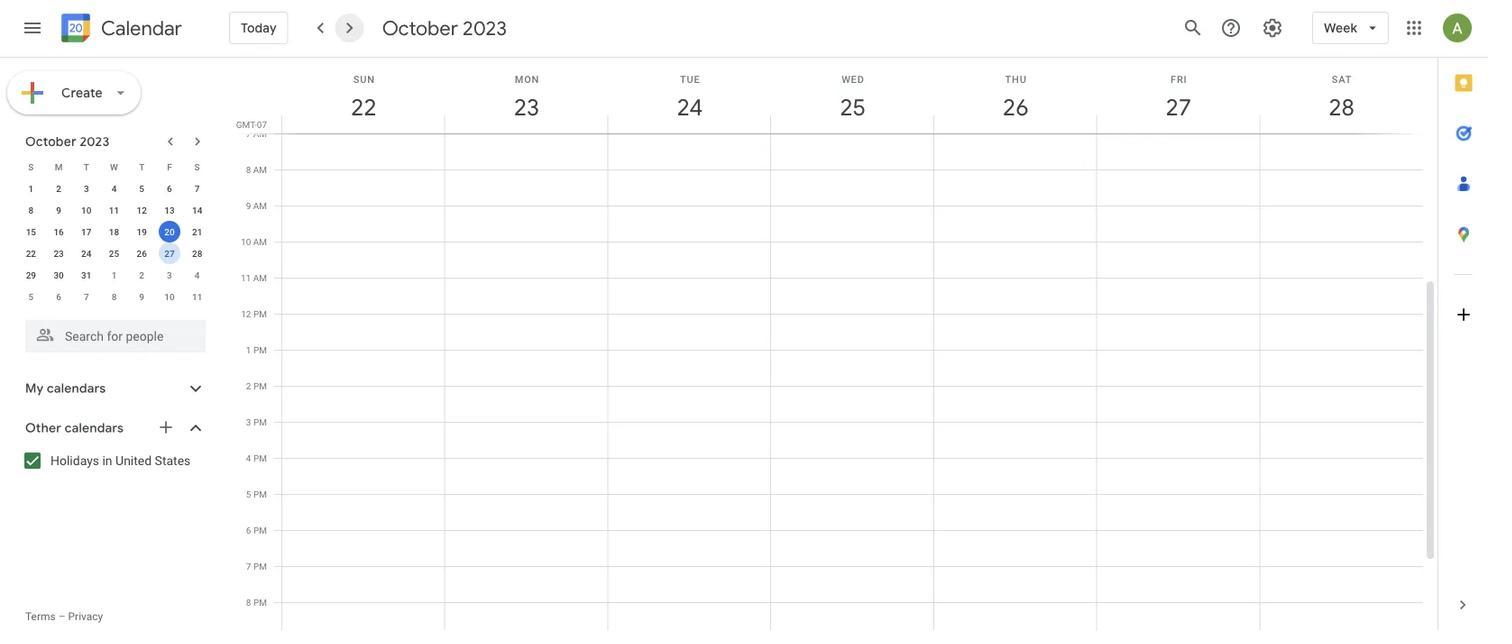 Task type: vqa. For each thing, say whether or not it's contained in the screenshot.


Task type: locate. For each thing, give the bounding box(es) containing it.
am up 12 pm
[[253, 272, 267, 283]]

1 for november 1 element
[[112, 270, 117, 281]]

pm down 4 pm
[[253, 489, 267, 500]]

october 2023
[[382, 15, 507, 41], [25, 134, 110, 150]]

1 horizontal spatial 10
[[164, 291, 175, 302]]

2 horizontal spatial 2
[[246, 381, 251, 392]]

october up 22 column header
[[382, 15, 458, 41]]

0 horizontal spatial 27
[[164, 248, 175, 259]]

3 down 2 pm
[[246, 417, 251, 428]]

november 4 element
[[186, 264, 208, 286]]

–
[[58, 611, 65, 623]]

4 up 11 element
[[112, 183, 117, 194]]

tab list
[[1439, 58, 1489, 580]]

13 element
[[159, 199, 180, 221]]

pm down 7 pm
[[253, 597, 267, 608]]

0 horizontal spatial 6
[[56, 291, 61, 302]]

1 horizontal spatial october
[[382, 15, 458, 41]]

2 horizontal spatial 4
[[246, 453, 251, 464]]

21 element
[[186, 221, 208, 243]]

1 vertical spatial 6
[[56, 291, 61, 302]]

0 vertical spatial calendars
[[47, 381, 106, 397]]

0 vertical spatial 12
[[137, 205, 147, 216]]

27
[[1165, 92, 1191, 122], [164, 248, 175, 259]]

7
[[246, 128, 251, 139], [195, 183, 200, 194], [84, 291, 89, 302], [246, 561, 251, 572]]

28
[[1328, 92, 1354, 122], [192, 248, 202, 259]]

24 down the tue
[[676, 92, 702, 122]]

1 horizontal spatial 23
[[513, 92, 539, 122]]

2 vertical spatial 11
[[192, 291, 202, 302]]

1
[[28, 183, 34, 194], [112, 270, 117, 281], [246, 345, 251, 355]]

2 vertical spatial 6
[[246, 525, 251, 536]]

row
[[17, 156, 211, 178], [17, 178, 211, 199], [17, 199, 211, 221], [17, 221, 211, 243], [17, 243, 211, 264], [17, 264, 211, 286], [17, 286, 211, 308]]

4 pm from the top
[[253, 417, 267, 428]]

4 am from the top
[[253, 236, 267, 247]]

1 vertical spatial 1
[[112, 270, 117, 281]]

thu
[[1005, 74, 1027, 85]]

2 vertical spatial 2
[[246, 381, 251, 392]]

main drawer image
[[22, 17, 43, 39]]

november 3 element
[[159, 264, 180, 286]]

25 down "wed"
[[839, 92, 865, 122]]

s left m
[[28, 161, 34, 172]]

2
[[56, 183, 61, 194], [139, 270, 144, 281], [246, 381, 251, 392]]

26 inside october 2023 grid
[[137, 248, 147, 259]]

23 down 16
[[54, 248, 64, 259]]

22 down 15
[[26, 248, 36, 259]]

0 horizontal spatial october 2023
[[25, 134, 110, 150]]

terms link
[[25, 611, 56, 623]]

8 down november 1 element
[[112, 291, 117, 302]]

2 horizontal spatial 1
[[246, 345, 251, 355]]

t right m
[[84, 161, 89, 172]]

my calendars button
[[4, 374, 224, 403]]

28 down sat
[[1328, 92, 1354, 122]]

today
[[241, 20, 277, 36]]

row group
[[17, 178, 211, 308]]

am
[[253, 128, 267, 139], [253, 164, 267, 175], [253, 200, 267, 211], [253, 236, 267, 247], [253, 272, 267, 283]]

2 down m
[[56, 183, 61, 194]]

0 horizontal spatial october
[[25, 134, 77, 150]]

2 horizontal spatial 9
[[246, 200, 251, 211]]

0 vertical spatial 10
[[81, 205, 92, 216]]

calendar element
[[58, 10, 182, 50]]

5 am from the top
[[253, 272, 267, 283]]

25 column header
[[771, 58, 934, 134]]

1 horizontal spatial s
[[195, 161, 200, 172]]

0 vertical spatial 23
[[513, 92, 539, 122]]

6 pm
[[246, 525, 267, 536]]

26
[[1002, 92, 1028, 122], [137, 248, 147, 259]]

6 for november 6 element
[[56, 291, 61, 302]]

grid
[[231, 58, 1438, 631]]

sun
[[353, 74, 375, 85]]

5 down 29 element
[[28, 291, 34, 302]]

pm up 3 pm
[[253, 381, 267, 392]]

27 inside '27' element
[[164, 248, 175, 259]]

3 am from the top
[[253, 200, 267, 211]]

10 up 17
[[81, 205, 92, 216]]

2 up 3 pm
[[246, 381, 251, 392]]

pm up 2 pm
[[253, 345, 267, 355]]

1 horizontal spatial 12
[[241, 309, 251, 319]]

16
[[54, 226, 64, 237]]

4
[[112, 183, 117, 194], [195, 270, 200, 281], [246, 453, 251, 464]]

22 column header
[[281, 58, 445, 134]]

25 element
[[103, 243, 125, 264]]

10 down 'november 3' element
[[164, 291, 175, 302]]

s right f
[[195, 161, 200, 172]]

october
[[382, 15, 458, 41], [25, 134, 77, 150]]

0 horizontal spatial 28
[[192, 248, 202, 259]]

0 horizontal spatial 4
[[112, 183, 117, 194]]

26 down thu
[[1002, 92, 1028, 122]]

6 pm from the top
[[253, 489, 267, 500]]

3 down '27' element
[[167, 270, 172, 281]]

7 left 07 on the top left of the page
[[246, 128, 251, 139]]

s
[[28, 161, 34, 172], [195, 161, 200, 172]]

1 horizontal spatial 6
[[167, 183, 172, 194]]

0 horizontal spatial t
[[84, 161, 89, 172]]

1 vertical spatial october
[[25, 134, 77, 150]]

in
[[102, 453, 112, 468]]

1 am from the top
[[253, 128, 267, 139]]

0 vertical spatial 24
[[676, 92, 702, 122]]

0 vertical spatial october 2023
[[382, 15, 507, 41]]

12
[[137, 205, 147, 216], [241, 309, 251, 319]]

9 pm from the top
[[253, 597, 267, 608]]

4 pm
[[246, 453, 267, 464]]

0 horizontal spatial 22
[[26, 248, 36, 259]]

23 column header
[[444, 58, 608, 134]]

november 1 element
[[103, 264, 125, 286]]

november 10 element
[[159, 286, 180, 308]]

23
[[513, 92, 539, 122], [54, 248, 64, 259]]

october up m
[[25, 134, 77, 150]]

28 inside row
[[192, 248, 202, 259]]

0 vertical spatial 22
[[350, 92, 376, 122]]

calendars up in
[[65, 420, 124, 437]]

18 element
[[103, 221, 125, 243]]

27 down fri on the right of page
[[1165, 92, 1191, 122]]

1 horizontal spatial 4
[[195, 270, 200, 281]]

0 horizontal spatial 5
[[28, 291, 34, 302]]

8 pm from the top
[[253, 561, 267, 572]]

am for 10 am
[[253, 236, 267, 247]]

7 row from the top
[[17, 286, 211, 308]]

wed 25
[[839, 74, 865, 122]]

0 vertical spatial 2023
[[463, 15, 507, 41]]

calendars up other calendars at bottom
[[47, 381, 106, 397]]

privacy
[[68, 611, 103, 623]]

12 inside row group
[[137, 205, 147, 216]]

am down 8 am
[[253, 200, 267, 211]]

t
[[84, 161, 89, 172], [139, 161, 145, 172]]

3 pm from the top
[[253, 381, 267, 392]]

2 horizontal spatial 10
[[241, 236, 251, 247]]

20, today element
[[159, 221, 180, 243]]

pm down 5 pm
[[253, 525, 267, 536]]

sat
[[1332, 74, 1353, 85]]

pm up the 8 pm in the left of the page
[[253, 561, 267, 572]]

1 pm from the top
[[253, 309, 267, 319]]

8 up 9 am
[[246, 164, 251, 175]]

november 2 element
[[131, 264, 153, 286]]

6 down 5 pm
[[246, 525, 251, 536]]

0 horizontal spatial 2023
[[80, 134, 110, 150]]

1 row from the top
[[17, 156, 211, 178]]

november 9 element
[[131, 286, 153, 308]]

0 horizontal spatial 10
[[81, 205, 92, 216]]

1 horizontal spatial 28
[[1328, 92, 1354, 122]]

1 vertical spatial 4
[[195, 270, 200, 281]]

0 vertical spatial october
[[382, 15, 458, 41]]

pm
[[253, 309, 267, 319], [253, 345, 267, 355], [253, 381, 267, 392], [253, 417, 267, 428], [253, 453, 267, 464], [253, 489, 267, 500], [253, 525, 267, 536], [253, 561, 267, 572], [253, 597, 267, 608]]

1 horizontal spatial 22
[[350, 92, 376, 122]]

10 up 11 am
[[241, 236, 251, 247]]

4 down 3 pm
[[246, 453, 251, 464]]

7 up "14" element
[[195, 183, 200, 194]]

1 vertical spatial 10
[[241, 236, 251, 247]]

calendar
[[101, 16, 182, 41]]

25
[[839, 92, 865, 122], [109, 248, 119, 259]]

11 down november 4 "element"
[[192, 291, 202, 302]]

my
[[25, 381, 44, 397]]

1 horizontal spatial 11
[[192, 291, 202, 302]]

0 horizontal spatial 12
[[137, 205, 147, 216]]

1 vertical spatial 11
[[241, 272, 251, 283]]

24 element
[[76, 243, 97, 264]]

12 for 12
[[137, 205, 147, 216]]

1 down 12 pm
[[246, 345, 251, 355]]

24 link
[[669, 87, 711, 128]]

my calendars
[[25, 381, 106, 397]]

2 horizontal spatial 6
[[246, 525, 251, 536]]

7 down the 31 element
[[84, 291, 89, 302]]

1 vertical spatial 3
[[167, 270, 172, 281]]

6 down f
[[167, 183, 172, 194]]

1 vertical spatial 23
[[54, 248, 64, 259]]

1 horizontal spatial 9
[[139, 291, 144, 302]]

6
[[167, 183, 172, 194], [56, 291, 61, 302], [246, 525, 251, 536]]

27 inside 27 'column header'
[[1165, 92, 1191, 122]]

11
[[109, 205, 119, 216], [241, 272, 251, 283], [192, 291, 202, 302]]

4 inside november 4 "element"
[[195, 270, 200, 281]]

5 down 4 pm
[[246, 489, 251, 500]]

28 link
[[1321, 87, 1363, 128]]

7 for november 7 element
[[84, 291, 89, 302]]

2 vertical spatial 1
[[246, 345, 251, 355]]

0 vertical spatial 28
[[1328, 92, 1354, 122]]

pm down 2 pm
[[253, 417, 267, 428]]

week
[[1324, 20, 1358, 36]]

2 am from the top
[[253, 164, 267, 175]]

1 vertical spatial 24
[[81, 248, 92, 259]]

28 down '21'
[[192, 248, 202, 259]]

24
[[676, 92, 702, 122], [81, 248, 92, 259]]

5 pm from the top
[[253, 453, 267, 464]]

0 vertical spatial 2
[[56, 183, 61, 194]]

pm for 7 pm
[[253, 561, 267, 572]]

8
[[246, 164, 251, 175], [28, 205, 34, 216], [112, 291, 117, 302], [246, 597, 251, 608]]

0 horizontal spatial 25
[[109, 248, 119, 259]]

7 pm from the top
[[253, 525, 267, 536]]

1 vertical spatial 12
[[241, 309, 251, 319]]

13
[[164, 205, 175, 216]]

1 vertical spatial 27
[[164, 248, 175, 259]]

11 up 18
[[109, 205, 119, 216]]

23 inside mon 23
[[513, 92, 539, 122]]

1 up 15 element
[[28, 183, 34, 194]]

6 down 30 element
[[56, 291, 61, 302]]

27 link
[[1158, 87, 1200, 128]]

pm down 3 pm
[[253, 453, 267, 464]]

1 t from the left
[[84, 161, 89, 172]]

3 row from the top
[[17, 199, 211, 221]]

1 horizontal spatial october 2023
[[382, 15, 507, 41]]

1 horizontal spatial 2
[[139, 270, 144, 281]]

12 up "19"
[[137, 205, 147, 216]]

0 vertical spatial 3
[[84, 183, 89, 194]]

0 horizontal spatial 26
[[137, 248, 147, 259]]

2 vertical spatial 4
[[246, 453, 251, 464]]

5 up 12 element
[[139, 183, 144, 194]]

2 horizontal spatial 5
[[246, 489, 251, 500]]

28 inside column header
[[1328, 92, 1354, 122]]

t left f
[[139, 161, 145, 172]]

23 down mon
[[513, 92, 539, 122]]

2 vertical spatial 3
[[246, 417, 251, 428]]

1 down "25" element
[[112, 270, 117, 281]]

2 for november 2 element
[[139, 270, 144, 281]]

tue 24
[[676, 74, 702, 122]]

1 s from the left
[[28, 161, 34, 172]]

11 am
[[241, 272, 267, 283]]

1 vertical spatial 5
[[28, 291, 34, 302]]

24 up 31
[[81, 248, 92, 259]]

am up 8 am
[[253, 128, 267, 139]]

2023 up 23 column header
[[463, 15, 507, 41]]

4 up november 11 element
[[195, 270, 200, 281]]

pm for 1 pm
[[253, 345, 267, 355]]

Search for people text field
[[36, 320, 195, 353]]

pm for 8 pm
[[253, 597, 267, 608]]

12 down 11 am
[[241, 309, 251, 319]]

8 down 7 pm
[[246, 597, 251, 608]]

7 pm
[[246, 561, 267, 572]]

26 link
[[995, 87, 1037, 128]]

27 down "20"
[[164, 248, 175, 259]]

20
[[164, 226, 175, 237]]

other calendars
[[25, 420, 124, 437]]

25 down 18
[[109, 248, 119, 259]]

5 row from the top
[[17, 243, 211, 264]]

23 link
[[506, 87, 548, 128]]

22 element
[[20, 243, 42, 264]]

1 vertical spatial 25
[[109, 248, 119, 259]]

0 vertical spatial 27
[[1165, 92, 1191, 122]]

create
[[61, 85, 103, 101]]

2 up "november 9" element in the left of the page
[[139, 270, 144, 281]]

1 vertical spatial 2
[[139, 270, 144, 281]]

2 t from the left
[[139, 161, 145, 172]]

22 down sun
[[350, 92, 376, 122]]

2 pm
[[246, 381, 267, 392]]

0 vertical spatial 26
[[1002, 92, 1028, 122]]

9 for "november 9" element in the left of the page
[[139, 291, 144, 302]]

2 row from the top
[[17, 178, 211, 199]]

10 for 10 am
[[241, 236, 251, 247]]

7 up the 8 pm in the left of the page
[[246, 561, 251, 572]]

0 horizontal spatial s
[[28, 161, 34, 172]]

25 inside row group
[[109, 248, 119, 259]]

11 down "10 am"
[[241, 272, 251, 283]]

pm for 4 pm
[[253, 453, 267, 464]]

other calendars button
[[4, 414, 224, 443]]

3 up 10 element
[[84, 183, 89, 194]]

11 for 11 element
[[109, 205, 119, 216]]

pm for 12 pm
[[253, 309, 267, 319]]

1 horizontal spatial 27
[[1165, 92, 1191, 122]]

11 for november 11 element
[[192, 291, 202, 302]]

22
[[350, 92, 376, 122], [26, 248, 36, 259]]

6 row from the top
[[17, 264, 211, 286]]

27 element
[[159, 243, 180, 264]]

2023 down create
[[80, 134, 110, 150]]

10
[[81, 205, 92, 216], [241, 236, 251, 247], [164, 291, 175, 302]]

1 horizontal spatial 25
[[839, 92, 865, 122]]

9 up "10 am"
[[246, 200, 251, 211]]

am down 7 am
[[253, 164, 267, 175]]

1 vertical spatial 28
[[192, 248, 202, 259]]

0 vertical spatial 25
[[839, 92, 865, 122]]

4 row from the top
[[17, 221, 211, 243]]

1 horizontal spatial 5
[[139, 183, 144, 194]]

2 horizontal spatial 3
[[246, 417, 251, 428]]

2023
[[463, 15, 507, 41], [80, 134, 110, 150]]

2 pm from the top
[[253, 345, 267, 355]]

0 horizontal spatial 11
[[109, 205, 119, 216]]

0 vertical spatial 11
[[109, 205, 119, 216]]

3 pm
[[246, 417, 267, 428]]

2 vertical spatial 10
[[164, 291, 175, 302]]

1 horizontal spatial 24
[[676, 92, 702, 122]]

1 vertical spatial 22
[[26, 248, 36, 259]]

9 down november 2 element
[[139, 291, 144, 302]]

1 horizontal spatial 1
[[112, 270, 117, 281]]

1 horizontal spatial 26
[[1002, 92, 1028, 122]]

pm up '1 pm'
[[253, 309, 267, 319]]

privacy link
[[68, 611, 103, 623]]

1 vertical spatial calendars
[[65, 420, 124, 437]]

9 up 16 element
[[56, 205, 61, 216]]

1 vertical spatial 26
[[137, 248, 147, 259]]

settings menu image
[[1262, 17, 1284, 39]]

2 for 2 pm
[[246, 381, 251, 392]]

pm for 5 pm
[[253, 489, 267, 500]]

2 horizontal spatial 11
[[241, 272, 251, 283]]

11 element
[[103, 199, 125, 221]]

26 down "19"
[[137, 248, 147, 259]]

0 horizontal spatial 24
[[81, 248, 92, 259]]

calendars for other calendars
[[65, 420, 124, 437]]

8 for november 8 element
[[112, 291, 117, 302]]

gmt-07
[[236, 119, 267, 130]]

0 vertical spatial 6
[[167, 183, 172, 194]]

2 vertical spatial 5
[[246, 489, 251, 500]]

0 horizontal spatial 9
[[56, 205, 61, 216]]

22 inside column header
[[350, 92, 376, 122]]

None search field
[[0, 313, 224, 353]]

1 horizontal spatial t
[[139, 161, 145, 172]]

0 horizontal spatial 23
[[54, 248, 64, 259]]

9
[[246, 200, 251, 211], [56, 205, 61, 216], [139, 291, 144, 302]]

3
[[84, 183, 89, 194], [167, 270, 172, 281], [246, 417, 251, 428]]

am for 9 am
[[253, 200, 267, 211]]

am down 9 am
[[253, 236, 267, 247]]

today button
[[229, 6, 288, 50]]

12 for 12 pm
[[241, 309, 251, 319]]

10 element
[[76, 199, 97, 221]]

0 vertical spatial 5
[[139, 183, 144, 194]]

calendars
[[47, 381, 106, 397], [65, 420, 124, 437]]

25 inside wed 25
[[839, 92, 865, 122]]

0 horizontal spatial 3
[[84, 183, 89, 194]]

0 vertical spatial 1
[[28, 183, 34, 194]]



Task type: describe. For each thing, give the bounding box(es) containing it.
f
[[167, 161, 172, 172]]

sun 22
[[350, 74, 376, 122]]

17 element
[[76, 221, 97, 243]]

week button
[[1313, 6, 1389, 50]]

12 element
[[131, 199, 153, 221]]

31 element
[[76, 264, 97, 286]]

thu 26
[[1002, 74, 1028, 122]]

row containing 1
[[17, 178, 211, 199]]

12 pm
[[241, 309, 267, 319]]

28 column header
[[1260, 58, 1424, 134]]

row containing 5
[[17, 286, 211, 308]]

23 element
[[48, 243, 70, 264]]

1 for 1 pm
[[246, 345, 251, 355]]

30 element
[[48, 264, 70, 286]]

w
[[110, 161, 118, 172]]

united
[[116, 453, 152, 468]]

row containing 15
[[17, 221, 211, 243]]

fri
[[1171, 74, 1188, 85]]

8 for 8 pm
[[246, 597, 251, 608]]

1 pm
[[246, 345, 267, 355]]

fri 27
[[1165, 74, 1191, 122]]

0 horizontal spatial 1
[[28, 183, 34, 194]]

17
[[81, 226, 92, 237]]

7 for 7 pm
[[246, 561, 251, 572]]

7 for 7 am
[[246, 128, 251, 139]]

7 am
[[246, 128, 267, 139]]

9 am
[[246, 200, 267, 211]]

pm for 3 pm
[[253, 417, 267, 428]]

10 am
[[241, 236, 267, 247]]

14 element
[[186, 199, 208, 221]]

3 for 3 pm
[[246, 417, 251, 428]]

0 horizontal spatial 2
[[56, 183, 61, 194]]

create button
[[7, 71, 141, 115]]

23 inside the 23 element
[[54, 248, 64, 259]]

15 element
[[20, 221, 42, 243]]

10 for 10 element
[[81, 205, 92, 216]]

1 vertical spatial october 2023
[[25, 134, 110, 150]]

add other calendars image
[[157, 419, 175, 437]]

calendar heading
[[97, 16, 182, 41]]

8 up 15 element
[[28, 205, 34, 216]]

pm for 2 pm
[[253, 381, 267, 392]]

9 for 9 am
[[246, 200, 251, 211]]

26 column header
[[934, 58, 1097, 134]]

1 vertical spatial 2023
[[80, 134, 110, 150]]

terms
[[25, 611, 56, 623]]

07
[[257, 119, 267, 130]]

am for 11 am
[[253, 272, 267, 283]]

2 s from the left
[[195, 161, 200, 172]]

holidays in united states
[[51, 453, 191, 468]]

26 inside column header
[[1002, 92, 1028, 122]]

21
[[192, 226, 202, 237]]

10 for november 10 element
[[164, 291, 175, 302]]

18
[[109, 226, 119, 237]]

27 cell
[[156, 243, 183, 264]]

wed
[[842, 74, 865, 85]]

3 for 'november 3' element
[[167, 270, 172, 281]]

gmt-
[[236, 119, 257, 130]]

november 7 element
[[76, 286, 97, 308]]

8 pm
[[246, 597, 267, 608]]

states
[[155, 453, 191, 468]]

30
[[54, 270, 64, 281]]

pm for 6 pm
[[253, 525, 267, 536]]

terms – privacy
[[25, 611, 103, 623]]

am for 7 am
[[253, 128, 267, 139]]

19 element
[[131, 221, 153, 243]]

15
[[26, 226, 36, 237]]

mon 23
[[513, 74, 540, 122]]

16 element
[[48, 221, 70, 243]]

sat 28
[[1328, 74, 1354, 122]]

other
[[25, 420, 61, 437]]

mon
[[515, 74, 540, 85]]

11 for 11 am
[[241, 272, 251, 283]]

20 cell
[[156, 221, 183, 243]]

8 for 8 am
[[246, 164, 251, 175]]

29
[[26, 270, 36, 281]]

row containing 29
[[17, 264, 211, 286]]

5 for 5 pm
[[246, 489, 251, 500]]

5 pm
[[246, 489, 267, 500]]

tue
[[680, 74, 700, 85]]

6 for 6 pm
[[246, 525, 251, 536]]

0 vertical spatial 4
[[112, 183, 117, 194]]

november 8 element
[[103, 286, 125, 308]]

5 for november 5 element
[[28, 291, 34, 302]]

row containing 22
[[17, 243, 211, 264]]

28 element
[[186, 243, 208, 264]]

26 element
[[131, 243, 153, 264]]

november 11 element
[[186, 286, 208, 308]]

24 inside column header
[[676, 92, 702, 122]]

14
[[192, 205, 202, 216]]

november 6 element
[[48, 286, 70, 308]]

calendars for my calendars
[[47, 381, 106, 397]]

row group containing 1
[[17, 178, 211, 308]]

22 link
[[343, 87, 385, 128]]

24 inside october 2023 grid
[[81, 248, 92, 259]]

october 2023 grid
[[17, 156, 211, 308]]

25 link
[[832, 87, 874, 128]]

row containing s
[[17, 156, 211, 178]]

holidays
[[51, 453, 99, 468]]

24 column header
[[608, 58, 771, 134]]

row containing 8
[[17, 199, 211, 221]]

29 element
[[20, 264, 42, 286]]

grid containing 22
[[231, 58, 1438, 631]]

m
[[55, 161, 63, 172]]

am for 8 am
[[253, 164, 267, 175]]

27 column header
[[1097, 58, 1261, 134]]

1 horizontal spatial 2023
[[463, 15, 507, 41]]

4 for 4 pm
[[246, 453, 251, 464]]

8 am
[[246, 164, 267, 175]]

31
[[81, 270, 92, 281]]

22 inside row
[[26, 248, 36, 259]]

4 for november 4 "element"
[[195, 270, 200, 281]]

19
[[137, 226, 147, 237]]

november 5 element
[[20, 286, 42, 308]]



